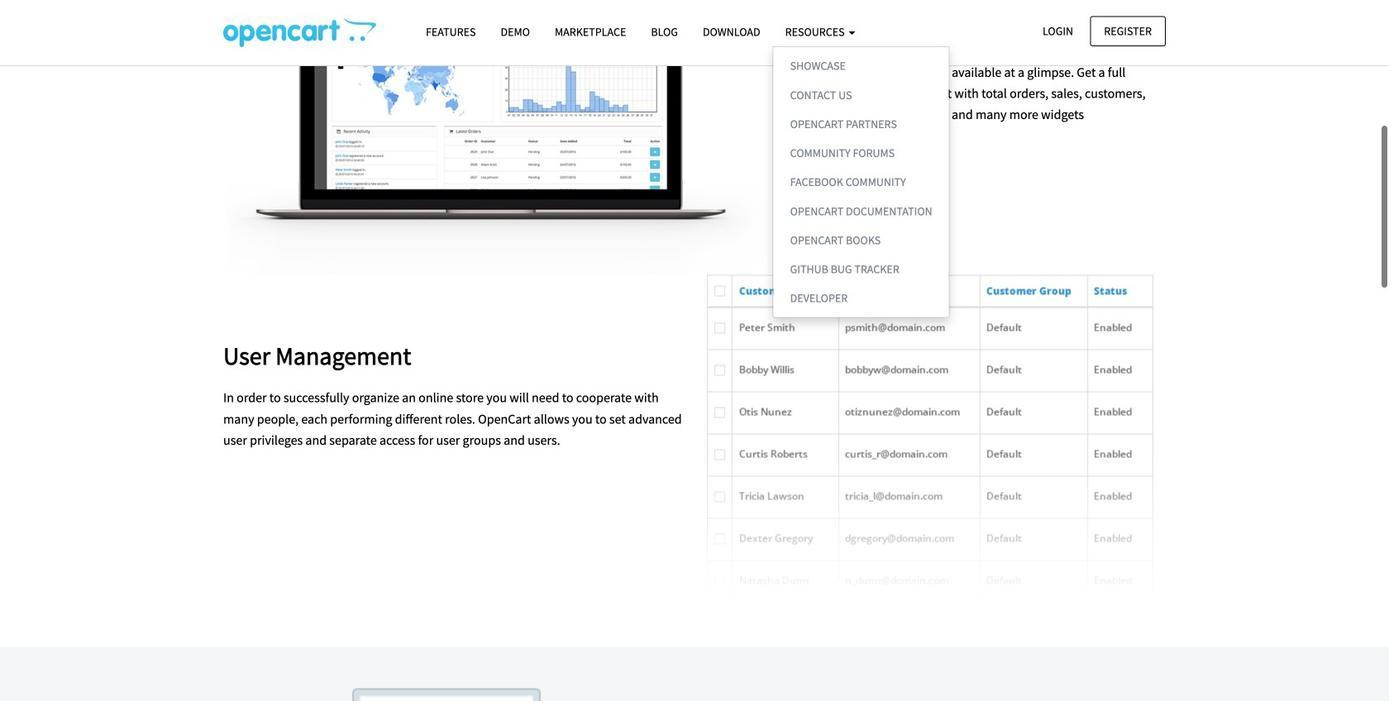 Task type: describe. For each thing, give the bounding box(es) containing it.
user management image
[[707, 275, 1154, 606]]



Task type: vqa. For each thing, say whether or not it's contained in the screenshot.
RIGHT
no



Task type: locate. For each thing, give the bounding box(es) containing it.
opencart - features image
[[223, 17, 376, 47]]

multi store image
[[223, 689, 670, 702]]

administrator dashboard image
[[223, 0, 763, 275]]



